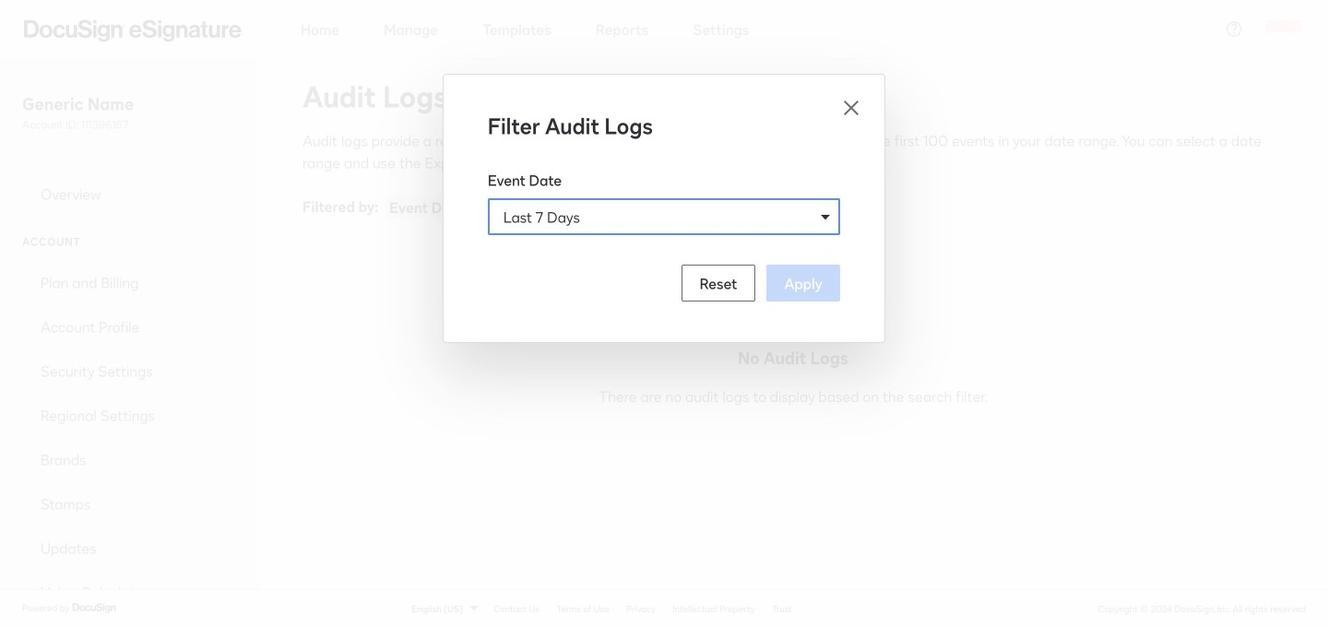Task type: locate. For each thing, give the bounding box(es) containing it.
your uploaded profile image image
[[1266, 11, 1303, 48]]



Task type: describe. For each thing, give the bounding box(es) containing it.
docusign image
[[72, 601, 118, 616]]

account element
[[0, 260, 258, 615]]

docusign admin image
[[24, 20, 242, 42]]



